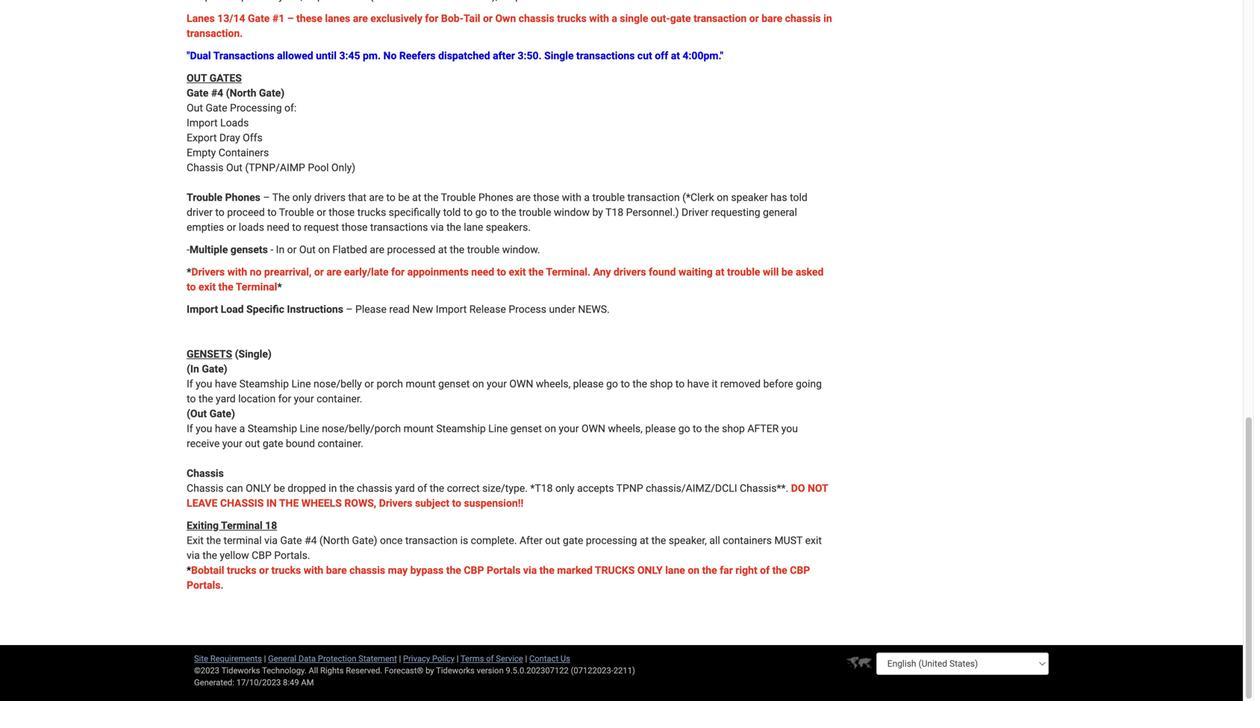 Task type: vqa. For each thing, say whether or not it's contained in the screenshot.
middle A
yes



Task type: describe. For each thing, give the bounding box(es) containing it.
1 vertical spatial container.
[[318, 438, 364, 450]]

far
[[720, 565, 733, 577]]

driver
[[187, 206, 213, 219]]

via right portals
[[523, 565, 537, 577]]

1 horizontal spatial please
[[645, 423, 676, 435]]

only inside chassis chassis can only be dropped in the chassis yard of the correct size/type. *t18 only accepts tpnp chassis/aimz/dcli chassis**.
[[246, 483, 271, 495]]

trouble up t18
[[592, 191, 625, 204]]

chassis inside chassis chassis can only be dropped in the chassis yard of the correct size/type. *t18 only accepts tpnp chassis/aimz/dcli chassis**.
[[357, 483, 392, 495]]

3 chassis from the top
[[187, 483, 224, 495]]

waiting
[[679, 266, 713, 278]]

only inside exiting terminal 18 exit the terminal via gate #4 (north gate) once transaction is complete. after out gate processing at the speaker, all containers must exit via the yellow cbp portals. * bobtail trucks or trucks with bare chassis may bypass the cbp portals via the marked trucks only lane on the far right of the cbp portals.
[[638, 565, 663, 577]]

own
[[495, 12, 516, 24]]

no
[[383, 50, 397, 62]]

general
[[268, 654, 297, 664]]

lanes 13/14 gate #1 – these lanes are exclusively for bob-tail or own chassis trucks with a single out-gate transaction or bare chassis in transaction.
[[187, 12, 832, 39]]

location
[[238, 393, 276, 405]]

2 horizontal spatial trouble
[[441, 191, 476, 204]]

trucks inside – the only drivers that are to be at the trouble phones are those with a trouble transaction (*clerk on speaker has told driver to proceed to trouble or those trucks specifically told to go to the trouble window by t18 personnel.) driver requesting general empties or loads need to request those transactions via the lane speakers.
[[357, 206, 386, 219]]

gate inside lanes 13/14 gate #1 – these lanes are exclusively for bob-tail or own chassis trucks with a single out-gate transaction or bare chassis in transaction.
[[670, 12, 691, 24]]

with inside – the only drivers that are to be at the trouble phones are those with a trouble transaction (*clerk on speaker has told driver to proceed to trouble or those trucks specifically told to go to the trouble window by t18 personnel.) driver requesting general empties or loads need to request those transactions via the lane speakers.
[[562, 191, 582, 204]]

gate inside exiting terminal 18 exit the terminal via gate #4 (north gate) once transaction is complete. after out gate processing at the speaker, all containers must exit via the yellow cbp portals. * bobtail trucks or trucks with bare chassis may bypass the cbp portals via the marked trucks only lane on the far right of the cbp portals.
[[563, 535, 583, 547]]

(north inside exiting terminal 18 exit the terminal via gate #4 (north gate) once transaction is complete. after out gate processing at the speaker, all containers must exit via the yellow cbp portals. * bobtail trucks or trucks with bare chassis may bypass the cbp portals via the marked trucks only lane on the far right of the cbp portals.
[[320, 535, 349, 547]]

0 horizontal spatial own
[[510, 378, 533, 390]]

that
[[348, 191, 367, 204]]

site requirements | general data protection statement | privacy policy | terms of service | contact us ©2023 tideworks technology. all rights reserved. forecast® by tideworks version 9.5.0.202307122 (07122023-2211) generated: 17/10/2023 8:49 am
[[194, 654, 635, 688]]

drivers inside – the only drivers that are to be at the trouble phones are those with a trouble transaction (*clerk on speaker has told driver to proceed to trouble or those trucks specifically told to go to the trouble window by t18 personnel.) driver requesting general empties or loads need to request those transactions via the lane speakers.
[[314, 191, 346, 204]]

dispatched
[[438, 50, 490, 62]]

with inside lanes 13/14 gate #1 – these lanes are exclusively for bob-tail or own chassis trucks with a single out-gate transaction or bare chassis in transaction.
[[589, 12, 609, 24]]

chassis inside out gates gate #4 (north gate) out gate processing of: import loads export dray offs empty containers chassis out (tpnp/aimp pool only)
[[187, 162, 224, 174]]

with inside * drivers with no prearrival, or are early/late for appoinments need to exit the terminal. any drivers found waiting at trouble will be asked to exit the terminal
[[227, 266, 247, 278]]

0 horizontal spatial trouble
[[187, 191, 223, 204]]

only inside chassis chassis can only be dropped in the chassis yard of the correct size/type. *t18 only accepts tpnp chassis/aimz/dcli chassis**.
[[556, 483, 575, 495]]

are up early/late
[[370, 244, 385, 256]]

loads
[[220, 117, 249, 129]]

gate inside lanes 13/14 gate #1 – these lanes are exclusively for bob-tail or own chassis trucks with a single out-gate transaction or bare chassis in transaction.
[[248, 12, 270, 24]]

trucks down 18 on the bottom left of the page
[[271, 565, 301, 577]]

lane inside – the only drivers that are to be at the trouble phones are those with a trouble transaction (*clerk on speaker has told driver to proceed to trouble or those trucks specifically told to go to the trouble window by t18 personnel.) driver requesting general empties or loads need to request those transactions via the lane speakers.
[[464, 221, 483, 234]]

transactions
[[213, 50, 274, 62]]

after
[[748, 423, 779, 435]]

you right after
[[782, 423, 798, 435]]

4 | from the left
[[525, 654, 527, 664]]

version
[[477, 666, 504, 676]]

before
[[764, 378, 794, 390]]

drivers inside * drivers with no prearrival, or are early/late for appoinments need to exit the terminal. any drivers found waiting at trouble will be asked to exit the terminal
[[614, 266, 646, 278]]

of:
[[285, 102, 297, 114]]

17/10/2023
[[236, 678, 281, 688]]

lane inside exiting terminal 18 exit the terminal via gate #4 (north gate) once transaction is complete. after out gate processing at the speaker, all containers must exit via the yellow cbp portals. * bobtail trucks or trucks with bare chassis may bypass the cbp portals via the marked trucks only lane on the far right of the cbp portals.
[[665, 565, 685, 577]]

transaction inside exiting terminal 18 exit the terminal via gate #4 (north gate) once transaction is complete. after out gate processing at the speaker, all containers must exit via the yellow cbp portals. * bobtail trucks or trucks with bare chassis may bypass the cbp portals via the marked trucks only lane on the far right of the cbp portals.
[[405, 535, 458, 547]]

out for gensets
[[299, 244, 316, 256]]

generated:
[[194, 678, 234, 688]]

cut
[[638, 50, 652, 62]]

have down the gensets
[[215, 378, 237, 390]]

empty
[[187, 147, 216, 159]]

may
[[388, 565, 408, 577]]

after
[[493, 50, 515, 62]]

of inside exiting terminal 18 exit the terminal via gate #4 (north gate) once transaction is complete. after out gate processing at the speaker, all containers must exit via the yellow cbp portals. * bobtail trucks or trucks with bare chassis may bypass the cbp portals via the marked trucks only lane on the far right of the cbp portals.
[[760, 565, 770, 577]]

to inside do not leave chassis in the wheels rows, drivers subject to suspension!!
[[452, 498, 462, 510]]

0 horizontal spatial told
[[443, 206, 461, 219]]

service
[[496, 654, 523, 664]]

speaker,
[[669, 535, 707, 547]]

0 vertical spatial genset
[[438, 378, 470, 390]]

0 vertical spatial mount
[[406, 378, 436, 390]]

#4 inside exiting terminal 18 exit the terminal via gate #4 (north gate) once transaction is complete. after out gate processing at the speaker, all containers must exit via the yellow cbp portals. * bobtail trucks or trucks with bare chassis may bypass the cbp portals via the marked trucks only lane on the far right of the cbp portals.
[[305, 535, 317, 547]]

steamship up chassis chassis can only be dropped in the chassis yard of the correct size/type. *t18 only accepts tpnp chassis/aimz/dcli chassis**.
[[436, 423, 486, 435]]

trouble down speakers. in the top of the page
[[467, 244, 500, 256]]

data
[[299, 654, 316, 664]]

have up receive on the left bottom of page
[[215, 423, 237, 435]]

3 | from the left
[[457, 654, 459, 664]]

dropped
[[288, 483, 326, 495]]

0 vertical spatial shop
[[650, 378, 673, 390]]

specifically
[[389, 206, 441, 219]]

3:45
[[339, 50, 360, 62]]

1 vertical spatial own
[[582, 423, 606, 435]]

– the only drivers that are to be at the trouble phones are those with a trouble transaction (*clerk on speaker has told driver to proceed to trouble or those trucks specifically told to go to the trouble window by t18 personnel.) driver requesting general empties or loads need to request those transactions via the lane speakers.
[[187, 191, 808, 234]]

a inside "gensets (single) (in gate) if you have steamship line nose/belly or porch mount genset on your own wheels, please go to the shop to have it removed before going to the yard location for your container. (out gate) if you have a steamship line nose/belly/porch mount steamship line genset on your own wheels, please go to the shop after you receive your out gate bound container."
[[239, 423, 245, 435]]

speaker
[[731, 191, 768, 204]]

1 horizontal spatial cbp
[[464, 565, 484, 577]]

1 | from the left
[[264, 654, 266, 664]]

1 vertical spatial those
[[329, 206, 355, 219]]

line left nose/belly
[[292, 378, 311, 390]]

trucks
[[595, 565, 635, 577]]

a inside – the only drivers that are to be at the trouble phones are those with a trouble transaction (*clerk on speaker has told driver to proceed to trouble or those trucks specifically told to go to the trouble window by t18 personnel.) driver requesting general empties or loads need to request those transactions via the lane speakers.
[[584, 191, 590, 204]]

reefers
[[399, 50, 436, 62]]

at inside exiting terminal 18 exit the terminal via gate #4 (north gate) once transaction is complete. after out gate processing at the speaker, all containers must exit via the yellow cbp portals. * bobtail trucks or trucks with bare chassis may bypass the cbp portals via the marked trucks only lane on the far right of the cbp portals.
[[640, 535, 649, 547]]

1 horizontal spatial go
[[606, 378, 618, 390]]

has
[[771, 191, 787, 204]]

are up speakers. in the top of the page
[[516, 191, 531, 204]]

chassis**.
[[740, 483, 789, 495]]

removed
[[720, 378, 761, 390]]

privacy policy link
[[403, 654, 455, 664]]

nose/belly/porch
[[322, 423, 401, 435]]

1 horizontal spatial shop
[[722, 423, 745, 435]]

until
[[316, 50, 337, 62]]

out inside exiting terminal 18 exit the terminal via gate #4 (north gate) once transaction is complete. after out gate processing at the speaker, all containers must exit via the yellow cbp portals. * bobtail trucks or trucks with bare chassis may bypass the cbp portals via the marked trucks only lane on the far right of the cbp portals.
[[545, 535, 560, 547]]

for inside * drivers with no prearrival, or are early/late for appoinments need to exit the terminal. any drivers found waiting at trouble will be asked to exit the terminal
[[391, 266, 405, 278]]

only)
[[331, 162, 356, 174]]

processed
[[387, 244, 436, 256]]

exiting
[[187, 520, 219, 532]]

once
[[380, 535, 403, 547]]

will
[[763, 266, 779, 278]]

by inside 'site requirements | general data protection statement | privacy policy | terms of service | contact us ©2023 tideworks technology. all rights reserved. forecast® by tideworks version 9.5.0.202307122 (07122023-2211) generated: 17/10/2023 8:49 am'
[[426, 666, 434, 676]]

or inside exiting terminal 18 exit the terminal via gate #4 (north gate) once transaction is complete. after out gate processing at the speaker, all containers must exit via the yellow cbp portals. * bobtail trucks or trucks with bare chassis may bypass the cbp portals via the marked trucks only lane on the far right of the cbp portals.
[[259, 565, 269, 577]]

0 vertical spatial exit
[[509, 266, 526, 278]]

tail
[[464, 12, 480, 24]]

of inside 'site requirements | general data protection statement | privacy policy | terms of service | contact us ©2023 tideworks technology. all rights reserved. forecast® by tideworks version 9.5.0.202307122 (07122023-2211) generated: 17/10/2023 8:49 am'
[[486, 654, 494, 664]]

gate inside exiting terminal 18 exit the terminal via gate #4 (north gate) once transaction is complete. after out gate processing at the speaker, all containers must exit via the yellow cbp portals. * bobtail trucks or trucks with bare chassis may bypass the cbp portals via the marked trucks only lane on the far right of the cbp portals.
[[280, 535, 302, 547]]

are right that
[[369, 191, 384, 204]]

on inside – the only drivers that are to be at the trouble phones are those with a trouble transaction (*clerk on speaker has told driver to proceed to trouble or those trucks specifically told to go to the trouble window by t18 personnel.) driver requesting general empties or loads need to request those transactions via the lane speakers.
[[717, 191, 729, 204]]

privacy
[[403, 654, 430, 664]]

* drivers with no prearrival, or are early/late for appoinments need to exit the terminal. any drivers found waiting at trouble will be asked to exit the terminal
[[187, 266, 824, 293]]

window
[[554, 206, 590, 219]]

13/14
[[217, 12, 245, 24]]

©2023 tideworks
[[194, 666, 260, 676]]

import right new
[[436, 303, 467, 316]]

you down (in
[[196, 378, 212, 390]]

"dual transactions allowed until 3:45 pm. no reefers dispatched after 3:50. single transactions cut off at 4:00pm."
[[187, 50, 724, 62]]

receive
[[187, 438, 220, 450]]

transactions inside – the only drivers that are to be at the trouble phones are those with a trouble transaction (*clerk on speaker has told driver to proceed to trouble or those trucks specifically told to go to the trouble window by t18 personnel.) driver requesting general empties or loads need to request those transactions via the lane speakers.
[[370, 221, 428, 234]]

have left it
[[687, 378, 709, 390]]

in inside lanes 13/14 gate #1 – these lanes are exclusively for bob-tail or own chassis trucks with a single out-gate transaction or bare chassis in transaction.
[[824, 12, 832, 24]]

3:50.
[[518, 50, 542, 62]]

site
[[194, 654, 208, 664]]

gate down out
[[187, 87, 209, 99]]

empties
[[187, 221, 224, 234]]

flatbed
[[333, 244, 367, 256]]

at right off
[[671, 50, 680, 62]]

1 phones from the left
[[225, 191, 260, 204]]

in
[[266, 498, 277, 510]]

0 vertical spatial told
[[790, 191, 808, 204]]

* inside exiting terminal 18 exit the terminal via gate #4 (north gate) once transaction is complete. after out gate processing at the speaker, all containers must exit via the yellow cbp portals. * bobtail trucks or trucks with bare chassis may bypass the cbp portals via the marked trucks only lane on the far right of the cbp portals.
[[187, 565, 191, 577]]

gate) inside out gates gate #4 (north gate) out gate processing of: import loads export dray offs empty containers chassis out (tpnp/aimp pool only)
[[259, 87, 285, 99]]

for inside lanes 13/14 gate #1 – these lanes are exclusively for bob-tail or own chassis trucks with a single out-gate transaction or bare chassis in transaction.
[[425, 12, 439, 24]]

processing
[[586, 535, 637, 547]]

need inside * drivers with no prearrival, or are early/late for appoinments need to exit the terminal. any drivers found waiting at trouble will be asked to exit the terminal
[[471, 266, 494, 278]]

1 horizontal spatial transactions
[[576, 50, 635, 62]]

forecast®
[[385, 666, 424, 676]]

import load specific instructions – please read new import release process under news.
[[187, 303, 610, 316]]

bob-
[[441, 12, 464, 24]]

not
[[808, 483, 828, 495]]

(07122023-
[[571, 666, 614, 676]]

in
[[276, 244, 285, 256]]

new
[[412, 303, 433, 316]]

trucks down yellow
[[227, 565, 257, 577]]

statement
[[359, 654, 397, 664]]

(*clerk
[[683, 191, 714, 204]]

import inside out gates gate #4 (north gate) out gate processing of: import loads export dray offs empty containers chassis out (tpnp/aimp pool only)
[[187, 117, 218, 129]]

exit for (north
[[805, 535, 822, 547]]

must
[[775, 535, 803, 547]]

or inside "gensets (single) (in gate) if you have steamship line nose/belly or porch mount genset on your own wheels, please go to the shop to have it removed before going to the yard location for your container. (out gate) if you have a steamship line nose/belly/porch mount steamship line genset on your own wheels, please go to the shop after you receive your out gate bound container."
[[365, 378, 374, 390]]

exit
[[187, 535, 204, 547]]

are inside * drivers with no prearrival, or are early/late for appoinments need to exit the terminal. any drivers found waiting at trouble will be asked to exit the terminal
[[327, 266, 342, 278]]

can
[[226, 483, 243, 495]]

0 vertical spatial those
[[533, 191, 559, 204]]

drivers inside do not leave chassis in the wheels rows, drivers subject to suspension!!
[[379, 498, 413, 510]]

reserved.
[[346, 666, 382, 676]]

load
[[221, 303, 244, 316]]

line up chassis chassis can only be dropped in the chassis yard of the correct size/type. *t18 only accepts tpnp chassis/aimz/dcli chassis**.
[[488, 423, 508, 435]]

no
[[250, 266, 262, 278]]

bypass
[[410, 565, 444, 577]]

trouble phones
[[187, 191, 260, 204]]

terms of service link
[[461, 654, 523, 664]]

contact us link
[[529, 654, 570, 664]]

pm.
[[363, 50, 381, 62]]

speakers.
[[486, 221, 531, 234]]

steamship up bound
[[248, 423, 297, 435]]

1 vertical spatial out
[[226, 162, 243, 174]]

any
[[593, 266, 611, 278]]

#4 inside out gates gate #4 (north gate) out gate processing of: import loads export dray offs empty containers chassis out (tpnp/aimp pool only)
[[211, 87, 223, 99]]

be inside – the only drivers that are to be at the trouble phones are those with a trouble transaction (*clerk on speaker has told driver to proceed to trouble or those trucks specifically told to go to the trouble window by t18 personnel.) driver requesting general empties or loads need to request those transactions via the lane speakers.
[[398, 191, 410, 204]]

drivers inside * drivers with no prearrival, or are early/late for appoinments need to exit the terminal. any drivers found waiting at trouble will be asked to exit the terminal
[[191, 266, 225, 278]]

1 - from the left
[[187, 244, 190, 256]]

trouble inside * drivers with no prearrival, or are early/late for appoinments need to exit the terminal. any drivers found waiting at trouble will be asked to exit the terminal
[[727, 266, 761, 278]]

gate) inside exiting terminal 18 exit the terminal via gate #4 (north gate) once transaction is complete. after out gate processing at the speaker, all containers must exit via the yellow cbp portals. * bobtail trucks or trucks with bare chassis may bypass the cbp portals via the marked trucks only lane on the far right of the cbp portals.
[[352, 535, 377, 547]]

size/type.
[[482, 483, 528, 495]]



Task type: locate. For each thing, give the bounding box(es) containing it.
1 horizontal spatial lane
[[665, 565, 685, 577]]

0 vertical spatial out
[[187, 102, 203, 114]]

drivers
[[191, 266, 225, 278], [379, 498, 413, 510]]

phones up proceed
[[225, 191, 260, 204]]

drivers down multiple
[[191, 266, 225, 278]]

on inside exiting terminal 18 exit the terminal via gate #4 (north gate) once transaction is complete. after out gate processing at the speaker, all containers must exit via the yellow cbp portals. * bobtail trucks or trucks with bare chassis may bypass the cbp portals via the marked trucks only lane on the far right of the cbp portals.
[[688, 565, 700, 577]]

for right location
[[278, 393, 291, 405]]

0 vertical spatial terminal
[[236, 281, 277, 293]]

site requirements link
[[194, 654, 262, 664]]

containers
[[723, 535, 772, 547]]

out down out
[[187, 102, 203, 114]]

1 chassis from the top
[[187, 162, 224, 174]]

subject
[[415, 498, 450, 510]]

1 horizontal spatial transaction
[[628, 191, 680, 204]]

1 vertical spatial shop
[[722, 423, 745, 435]]

gate) up processing
[[259, 87, 285, 99]]

0 horizontal spatial go
[[475, 206, 487, 219]]

1 vertical spatial (north
[[320, 535, 349, 547]]

multiple
[[190, 244, 228, 256]]

a left single
[[612, 12, 617, 24]]

only inside – the only drivers that are to be at the trouble phones are those with a trouble transaction (*clerk on speaker has told driver to proceed to trouble or those trucks specifically told to go to the trouble window by t18 personnel.) driver requesting general empties or loads need to request those transactions via the lane speakers.
[[292, 191, 312, 204]]

be inside chassis chassis can only be dropped in the chassis yard of the correct size/type. *t18 only accepts tpnp chassis/aimz/dcli chassis**.
[[274, 483, 285, 495]]

1 vertical spatial exit
[[199, 281, 216, 293]]

out
[[187, 102, 203, 114], [226, 162, 243, 174], [299, 244, 316, 256]]

1 vertical spatial only
[[556, 483, 575, 495]]

1 if from the top
[[187, 378, 193, 390]]

are down flatbed
[[327, 266, 342, 278]]

please
[[355, 303, 387, 316]]

gates
[[210, 72, 242, 84]]

* for * drivers with no prearrival, or are early/late for appoinments need to exit the terminal. any drivers found waiting at trouble will be asked to exit the terminal
[[187, 266, 191, 278]]

after
[[520, 535, 543, 547]]

need inside – the only drivers that are to be at the trouble phones are those with a trouble transaction (*clerk on speaker has told driver to proceed to trouble or those trucks specifically told to go to the trouble window by t18 personnel.) driver requesting general empties or loads need to request those transactions via the lane speakers.
[[267, 221, 290, 234]]

correct
[[447, 483, 480, 495]]

terminal
[[236, 281, 277, 293], [221, 520, 263, 532]]

line up bound
[[300, 423, 319, 435]]

2 chassis from the top
[[187, 468, 224, 480]]

1 horizontal spatial drivers
[[614, 266, 646, 278]]

via inside – the only drivers that are to be at the trouble phones are those with a trouble transaction (*clerk on speaker has told driver to proceed to trouble or those trucks specifically told to go to the trouble window by t18 personnel.) driver requesting general empties or loads need to request those transactions via the lane speakers.
[[431, 221, 444, 234]]

complete.
[[471, 535, 517, 547]]

trouble
[[592, 191, 625, 204], [519, 206, 551, 219], [467, 244, 500, 256], [727, 266, 761, 278]]

* down the exit
[[187, 565, 191, 577]]

at
[[671, 50, 680, 62], [412, 191, 421, 204], [438, 244, 447, 256], [716, 266, 725, 278], [640, 535, 649, 547]]

gate inside "gensets (single) (in gate) if you have steamship line nose/belly or porch mount genset on your own wheels, please go to the shop to have it removed before going to the yard location for your container. (out gate) if you have a steamship line nose/belly/porch mount steamship line genset on your own wheels, please go to the shop after you receive your out gate bound container."
[[263, 438, 283, 450]]

told right the specifically
[[443, 206, 461, 219]]

chassis/aimz/dcli
[[646, 483, 737, 495]]

container. down nose/belly
[[317, 393, 362, 405]]

1 horizontal spatial –
[[287, 12, 294, 24]]

0 horizontal spatial portals.
[[187, 580, 224, 592]]

all
[[710, 535, 720, 547]]

trouble left "will"
[[727, 266, 761, 278]]

1 vertical spatial out
[[545, 535, 560, 547]]

instructions
[[287, 303, 343, 316]]

only up in
[[246, 483, 271, 495]]

genset right porch
[[438, 378, 470, 390]]

need up release
[[471, 266, 494, 278]]

go
[[475, 206, 487, 219], [606, 378, 618, 390], [679, 423, 690, 435]]

2 horizontal spatial transaction
[[694, 12, 747, 24]]

|
[[264, 654, 266, 664], [399, 654, 401, 664], [457, 654, 459, 664], [525, 654, 527, 664]]

1 vertical spatial wheels,
[[608, 423, 643, 435]]

portals
[[487, 565, 521, 577]]

– inside lanes 13/14 gate #1 – these lanes are exclusively for bob-tail or own chassis trucks with a single out-gate transaction or bare chassis in transaction.
[[287, 12, 294, 24]]

mount right porch
[[406, 378, 436, 390]]

portals. down "bobtail"
[[187, 580, 224, 592]]

out inside "gensets (single) (in gate) if you have steamship line nose/belly or porch mount genset on your own wheels, please go to the shop to have it removed before going to the yard location for your container. (out gate) if you have a steamship line nose/belly/porch mount steamship line genset on your own wheels, please go to the shop after you receive your out gate bound container."
[[245, 438, 260, 450]]

0 horizontal spatial phones
[[225, 191, 260, 204]]

trouble up speakers. in the top of the page
[[519, 206, 551, 219]]

– left please
[[346, 303, 353, 316]]

chassis inside exiting terminal 18 exit the terminal via gate #4 (north gate) once transaction is complete. after out gate processing at the speaker, all containers must exit via the yellow cbp portals. * bobtail trucks or trucks with bare chassis may bypass the cbp portals via the marked trucks only lane on the far right of the cbp portals.
[[350, 565, 385, 577]]

chassis
[[187, 162, 224, 174], [187, 468, 224, 480], [187, 483, 224, 495]]

lane down speaker,
[[665, 565, 685, 577]]

told right has
[[790, 191, 808, 204]]

1 horizontal spatial need
[[471, 266, 494, 278]]

at inside * drivers with no prearrival, or are early/late for appoinments need to exit the terminal. any drivers found waiting at trouble will be asked to exit the terminal
[[716, 266, 725, 278]]

cbp down must
[[790, 565, 810, 577]]

0 horizontal spatial shop
[[650, 378, 673, 390]]

mount
[[406, 378, 436, 390], [404, 423, 434, 435]]

1 horizontal spatial #4
[[305, 535, 317, 547]]

0 horizontal spatial of
[[418, 483, 427, 495]]

in inside chassis chassis can only be dropped in the chassis yard of the correct size/type. *t18 only accepts tpnp chassis/aimz/dcli chassis**.
[[329, 483, 337, 495]]

are right the lanes
[[353, 12, 368, 24]]

via down 18 on the bottom left of the page
[[264, 535, 278, 547]]

0 vertical spatial go
[[475, 206, 487, 219]]

2 vertical spatial those
[[342, 221, 368, 234]]

single
[[620, 12, 648, 24]]

cbp left portals
[[464, 565, 484, 577]]

specific
[[246, 303, 284, 316]]

gate up marked
[[563, 535, 583, 547]]

out right after
[[545, 535, 560, 547]]

transaction.
[[187, 27, 243, 39]]

lane
[[464, 221, 483, 234], [665, 565, 685, 577]]

0 vertical spatial chassis
[[187, 162, 224, 174]]

0 horizontal spatial drivers
[[191, 266, 225, 278]]

1 horizontal spatial gate
[[563, 535, 583, 547]]

lanes
[[325, 12, 350, 24]]

1 horizontal spatial bare
[[762, 12, 783, 24]]

import left load
[[187, 303, 218, 316]]

steamship up location
[[239, 378, 289, 390]]

1 vertical spatial in
[[329, 483, 337, 495]]

at up appoinments
[[438, 244, 447, 256]]

(in
[[187, 363, 199, 375]]

terms
[[461, 654, 484, 664]]

1 horizontal spatial of
[[486, 654, 494, 664]]

1 horizontal spatial -
[[271, 244, 273, 256]]

| up tideworks
[[457, 654, 459, 664]]

(north inside out gates gate #4 (north gate) out gate processing of: import loads export dray offs empty containers chassis out (tpnp/aimp pool only)
[[226, 87, 256, 99]]

all
[[309, 666, 318, 676]]

0 vertical spatial by
[[593, 206, 603, 219]]

exit right must
[[805, 535, 822, 547]]

1 vertical spatial a
[[584, 191, 590, 204]]

terminal inside exiting terminal 18 exit the terminal via gate #4 (north gate) once transaction is complete. after out gate processing at the speaker, all containers must exit via the yellow cbp portals. * bobtail trucks or trucks with bare chassis may bypass the cbp portals via the marked trucks only lane on the far right of the cbp portals.
[[221, 520, 263, 532]]

portals. down 18 on the bottom left of the page
[[274, 550, 310, 562]]

via
[[431, 221, 444, 234], [264, 535, 278, 547], [187, 550, 200, 562], [523, 565, 537, 577]]

2 vertical spatial go
[[679, 423, 690, 435]]

at right processing
[[640, 535, 649, 547]]

* inside * drivers with no prearrival, or are early/late for appoinments need to exit the terminal. any drivers found waiting at trouble will be asked to exit the terminal
[[187, 266, 191, 278]]

* for *
[[277, 281, 282, 293]]

general
[[763, 206, 797, 219]]

1 horizontal spatial exit
[[509, 266, 526, 278]]

wheels
[[302, 498, 342, 510]]

0 vertical spatial be
[[398, 191, 410, 204]]

2 vertical spatial out
[[299, 244, 316, 256]]

0 vertical spatial out
[[245, 438, 260, 450]]

0 vertical spatial please
[[573, 378, 604, 390]]

gate down the
[[280, 535, 302, 547]]

0 vertical spatial own
[[510, 378, 533, 390]]

are
[[353, 12, 368, 24], [369, 191, 384, 204], [516, 191, 531, 204], [370, 244, 385, 256], [327, 266, 342, 278]]

0 horizontal spatial for
[[278, 393, 291, 405]]

1 vertical spatial bare
[[326, 565, 347, 577]]

exit for appoinments
[[199, 281, 216, 293]]

gate) down the gensets
[[202, 363, 227, 375]]

1 vertical spatial for
[[391, 266, 405, 278]]

out down containers
[[226, 162, 243, 174]]

or
[[483, 12, 493, 24], [749, 12, 759, 24], [317, 206, 326, 219], [227, 221, 236, 234], [287, 244, 297, 256], [314, 266, 324, 278], [365, 378, 374, 390], [259, 565, 269, 577]]

trouble
[[187, 191, 223, 204], [441, 191, 476, 204], [279, 206, 314, 219]]

0 vertical spatial gate
[[670, 12, 691, 24]]

0 horizontal spatial bare
[[326, 565, 347, 577]]

trucks up the single
[[557, 12, 587, 24]]

phones up speakers. in the top of the page
[[479, 191, 514, 204]]

be right "will"
[[782, 266, 793, 278]]

transaction up 4:00pm."
[[694, 12, 747, 24]]

proceed
[[227, 206, 265, 219]]

of up subject
[[418, 483, 427, 495]]

1 vertical spatial need
[[471, 266, 494, 278]]

1 horizontal spatial portals.
[[274, 550, 310, 562]]

porch
[[377, 378, 403, 390]]

phones inside – the only drivers that are to be at the trouble phones are those with a trouble transaction (*clerk on speaker has told driver to proceed to trouble or those trucks specifically told to go to the trouble window by t18 personnel.) driver requesting general empties or loads need to request those transactions via the lane speakers.
[[479, 191, 514, 204]]

out down location
[[245, 438, 260, 450]]

0 vertical spatial (north
[[226, 87, 256, 99]]

2 phones from the left
[[479, 191, 514, 204]]

gate left bound
[[263, 438, 283, 450]]

processing
[[230, 102, 282, 114]]

contact
[[529, 654, 559, 664]]

is
[[460, 535, 468, 547]]

2211)
[[614, 666, 635, 676]]

18
[[265, 520, 277, 532]]

2 vertical spatial a
[[239, 423, 245, 435]]

1 vertical spatial portals.
[[187, 580, 224, 592]]

1 horizontal spatial out
[[545, 535, 560, 547]]

0 vertical spatial container.
[[317, 393, 362, 405]]

requirements
[[210, 654, 262, 664]]

0 vertical spatial only
[[292, 191, 312, 204]]

gate) right (out
[[210, 408, 235, 420]]

0 vertical spatial transaction
[[694, 12, 747, 24]]

1 vertical spatial –
[[263, 191, 270, 204]]

shop left it
[[650, 378, 673, 390]]

* down prearrival,
[[277, 281, 282, 293]]

offs
[[243, 132, 263, 144]]

1 horizontal spatial genset
[[511, 423, 542, 435]]

1 horizontal spatial for
[[391, 266, 405, 278]]

those up flatbed
[[342, 221, 368, 234]]

2 horizontal spatial out
[[299, 244, 316, 256]]

a inside lanes 13/14 gate #1 – these lanes are exclusively for bob-tail or own chassis trucks with a single out-gate transaction or bare chassis in transaction.
[[612, 12, 617, 24]]

out for gate
[[187, 102, 203, 114]]

with inside exiting terminal 18 exit the terminal via gate #4 (north gate) once transaction is complete. after out gate processing at the speaker, all containers must exit via the yellow cbp portals. * bobtail trucks or trucks with bare chassis may bypass the cbp portals via the marked trucks only lane on the far right of the cbp portals.
[[304, 565, 324, 577]]

genset up the *t18
[[511, 423, 542, 435]]

2 horizontal spatial cbp
[[790, 565, 810, 577]]

by down privacy policy "link"
[[426, 666, 434, 676]]

cbp
[[252, 550, 272, 562], [464, 565, 484, 577], [790, 565, 810, 577]]

with left single
[[589, 12, 609, 24]]

– for instructions
[[346, 303, 353, 316]]

2 horizontal spatial a
[[612, 12, 617, 24]]

of
[[418, 483, 427, 495], [760, 565, 770, 577], [486, 654, 494, 664]]

with
[[589, 12, 609, 24], [562, 191, 582, 204], [227, 266, 247, 278], [304, 565, 324, 577]]

found
[[649, 266, 676, 278]]

via down the exit
[[187, 550, 200, 562]]

of up version
[[486, 654, 494, 664]]

chassis up leave
[[187, 483, 224, 495]]

1 vertical spatial genset
[[511, 423, 542, 435]]

1 vertical spatial gate
[[263, 438, 283, 450]]

those
[[533, 191, 559, 204], [329, 206, 355, 219], [342, 221, 368, 234]]

*t18
[[530, 483, 553, 495]]

0 horizontal spatial (north
[[226, 87, 256, 99]]

these
[[296, 12, 323, 24]]

transaction up personnel.)
[[628, 191, 680, 204]]

bare inside lanes 13/14 gate #1 – these lanes are exclusively for bob-tail or own chassis trucks with a single out-gate transaction or bare chassis in transaction.
[[762, 12, 783, 24]]

0 horizontal spatial genset
[[438, 378, 470, 390]]

transactions down the specifically
[[370, 221, 428, 234]]

0 vertical spatial a
[[612, 12, 617, 24]]

transaction inside lanes 13/14 gate #1 – these lanes are exclusively for bob-tail or own chassis trucks with a single out-gate transaction or bare chassis in transaction.
[[694, 12, 747, 24]]

for inside "gensets (single) (in gate) if you have steamship line nose/belly or porch mount genset on your own wheels, please go to the shop to have it removed before going to the yard location for your container. (out gate) if you have a steamship line nose/belly/porch mount steamship line genset on your own wheels, please go to the shop after you receive your out gate bound container."
[[278, 393, 291, 405]]

0 horizontal spatial yard
[[216, 393, 236, 405]]

a down location
[[239, 423, 245, 435]]

a
[[612, 12, 617, 24], [584, 191, 590, 204], [239, 423, 245, 435]]

2 horizontal spatial of
[[760, 565, 770, 577]]

am
[[301, 678, 314, 688]]

via down the specifically
[[431, 221, 444, 234]]

yard inside "gensets (single) (in gate) if you have steamship line nose/belly or porch mount genset on your own wheels, please go to the shop to have it removed before going to the yard location for your container. (out gate) if you have a steamship line nose/belly/porch mount steamship line genset on your own wheels, please go to the shop after you receive your out gate bound container."
[[216, 393, 236, 405]]

- left in
[[271, 244, 273, 256]]

9.5.0.202307122
[[506, 666, 569, 676]]

the
[[279, 498, 299, 510]]

cbp down terminal
[[252, 550, 272, 562]]

export
[[187, 132, 217, 144]]

0 horizontal spatial transactions
[[370, 221, 428, 234]]

bobtail
[[191, 565, 224, 577]]

1 horizontal spatial trouble
[[279, 206, 314, 219]]

0 vertical spatial for
[[425, 12, 439, 24]]

do not leave chassis in the wheels rows, drivers subject to suspension!!
[[187, 483, 828, 510]]

0 vertical spatial only
[[246, 483, 271, 495]]

2 | from the left
[[399, 654, 401, 664]]

chassis chassis can only be dropped in the chassis yard of the correct size/type. *t18 only accepts tpnp chassis/aimz/dcli chassis**.
[[187, 468, 791, 495]]

– for #1
[[287, 12, 294, 24]]

0 vertical spatial drivers
[[191, 266, 225, 278]]

0 vertical spatial need
[[267, 221, 290, 234]]

drivers right the any
[[614, 266, 646, 278]]

be up in
[[274, 483, 285, 495]]

in
[[824, 12, 832, 24], [329, 483, 337, 495]]

0 vertical spatial wheels,
[[536, 378, 571, 390]]

marked
[[557, 565, 593, 577]]

yard inside chassis chassis can only be dropped in the chassis yard of the correct size/type. *t18 only accepts tpnp chassis/aimz/dcli chassis**.
[[395, 483, 415, 495]]

terminal
[[224, 535, 262, 547]]

be inside * drivers with no prearrival, or are early/late for appoinments need to exit the terminal. any drivers found waiting at trouble will be asked to exit the terminal
[[782, 266, 793, 278]]

1 horizontal spatial yard
[[395, 483, 415, 495]]

gate) left once
[[352, 535, 377, 547]]

– left the
[[263, 191, 270, 204]]

(north down wheels
[[320, 535, 349, 547]]

if down (in
[[187, 378, 193, 390]]

1 horizontal spatial in
[[824, 12, 832, 24]]

with left no
[[227, 266, 247, 278]]

news.
[[578, 303, 610, 316]]

gate up loads
[[206, 102, 227, 114]]

1 horizontal spatial be
[[398, 191, 410, 204]]

2 vertical spatial of
[[486, 654, 494, 664]]

2 if from the top
[[187, 423, 193, 435]]

exit down multiple
[[199, 281, 216, 293]]

bare
[[762, 12, 783, 24], [326, 565, 347, 577]]

(north
[[226, 87, 256, 99], [320, 535, 349, 547]]

read
[[389, 303, 410, 316]]

1 vertical spatial by
[[426, 666, 434, 676]]

1 vertical spatial mount
[[404, 423, 434, 435]]

2 vertical spatial gate
[[563, 535, 583, 547]]

yard up once
[[395, 483, 415, 495]]

rows,
[[344, 498, 377, 510]]

shop left after
[[722, 423, 745, 435]]

accepts
[[577, 483, 614, 495]]

exit down the window.
[[509, 266, 526, 278]]

2 vertical spatial *
[[187, 565, 191, 577]]

rights
[[320, 666, 344, 676]]

bound
[[286, 438, 315, 450]]

by inside – the only drivers that are to be at the trouble phones are those with a trouble transaction (*clerk on speaker has told driver to proceed to trouble or those trucks specifically told to go to the trouble window by t18 personnel.) driver requesting general empties or loads need to request those transactions via the lane speakers.
[[593, 206, 603, 219]]

0 horizontal spatial cbp
[[252, 550, 272, 562]]

0 horizontal spatial gate
[[263, 438, 283, 450]]

– right #1
[[287, 12, 294, 24]]

requesting
[[711, 206, 761, 219]]

transaction inside – the only drivers that are to be at the trouble phones are those with a trouble transaction (*clerk on speaker has told driver to proceed to trouble or those trucks specifically told to go to the trouble window by t18 personnel.) driver requesting general empties or loads need to request those transactions via the lane speakers.
[[628, 191, 680, 204]]

exit inside exiting terminal 18 exit the terminal via gate #4 (north gate) once transaction is complete. after out gate processing at the speaker, all containers must exit via the yellow cbp portals. * bobtail trucks or trucks with bare chassis may bypass the cbp portals via the marked trucks only lane on the far right of the cbp portals.
[[805, 535, 822, 547]]

of inside chassis chassis can only be dropped in the chassis yard of the correct size/type. *t18 only accepts tpnp chassis/aimz/dcli chassis**.
[[418, 483, 427, 495]]

go inside – the only drivers that are to be at the trouble phones are those with a trouble transaction (*clerk on speaker has told driver to proceed to trouble or those trucks specifically told to go to the trouble window by t18 personnel.) driver requesting general empties or loads need to request those transactions via the lane speakers.
[[475, 206, 487, 219]]

import up export
[[187, 117, 218, 129]]

or inside * drivers with no prearrival, or are early/late for appoinments need to exit the terminal. any drivers found waiting at trouble will be asked to exit the terminal
[[314, 266, 324, 278]]

0 horizontal spatial in
[[329, 483, 337, 495]]

are inside lanes 13/14 gate #1 – these lanes are exclusively for bob-tail or own chassis trucks with a single out-gate transaction or bare chassis in transaction.
[[353, 12, 368, 24]]

you up receive on the left bottom of page
[[196, 423, 212, 435]]

gate
[[670, 12, 691, 24], [263, 438, 283, 450], [563, 535, 583, 547]]

only right the
[[292, 191, 312, 204]]

at right waiting
[[716, 266, 725, 278]]

2 vertical spatial for
[[278, 393, 291, 405]]

* down multiple
[[187, 266, 191, 278]]

0 horizontal spatial be
[[274, 483, 285, 495]]

for down the processed
[[391, 266, 405, 278]]

out down request
[[299, 244, 316, 256]]

2 horizontal spatial –
[[346, 303, 353, 316]]

need up in
[[267, 221, 290, 234]]

2 - from the left
[[271, 244, 273, 256]]

trucks inside lanes 13/14 gate #1 – these lanes are exclusively for bob-tail or own chassis trucks with a single out-gate transaction or bare chassis in transaction.
[[557, 12, 587, 24]]

technology.
[[262, 666, 307, 676]]

terminal inside * drivers with no prearrival, or are early/late for appoinments need to exit the terminal. any drivers found waiting at trouble will be asked to exit the terminal
[[236, 281, 277, 293]]

chassis down empty
[[187, 162, 224, 174]]

off
[[655, 50, 668, 62]]

- multiple gensets - in or out on flatbed are processed at the trouble window.
[[187, 244, 540, 256]]

bare inside exiting terminal 18 exit the terminal via gate #4 (north gate) once transaction is complete. after out gate processing at the speaker, all containers must exit via the yellow cbp portals. * bobtail trucks or trucks with bare chassis may bypass the cbp portals via the marked trucks only lane on the far right of the cbp portals.
[[326, 565, 347, 577]]

of right right
[[760, 565, 770, 577]]

0 horizontal spatial a
[[239, 423, 245, 435]]

| up forecast®
[[399, 654, 401, 664]]

(single)
[[235, 348, 272, 361]]

#4 down wheels
[[305, 535, 317, 547]]

0 horizontal spatial only
[[246, 483, 271, 495]]

1 vertical spatial transaction
[[628, 191, 680, 204]]

lanes
[[187, 12, 215, 24]]

exiting terminal 18 exit the terminal via gate #4 (north gate) once transaction is complete. after out gate processing at the speaker, all containers must exit via the yellow cbp portals. * bobtail trucks or trucks with bare chassis may bypass the cbp portals via the marked trucks only lane on the far right of the cbp portals.
[[187, 520, 822, 592]]

chassis down receive on the left bottom of page
[[187, 468, 224, 480]]

1 vertical spatial go
[[606, 378, 618, 390]]

– inside – the only drivers that are to be at the trouble phones are those with a trouble transaction (*clerk on speaker has told driver to proceed to trouble or those trucks specifically told to go to the trouble window by t18 personnel.) driver requesting general empties or loads need to request those transactions via the lane speakers.
[[263, 191, 270, 204]]

#4 down gates
[[211, 87, 223, 99]]

1 horizontal spatial a
[[584, 191, 590, 204]]

(north up processing
[[226, 87, 256, 99]]

1 horizontal spatial wheels,
[[608, 423, 643, 435]]

to
[[386, 191, 396, 204], [215, 206, 225, 219], [267, 206, 277, 219], [464, 206, 473, 219], [490, 206, 499, 219], [292, 221, 301, 234], [497, 266, 506, 278], [187, 281, 196, 293], [621, 378, 630, 390], [676, 378, 685, 390], [187, 393, 196, 405], [693, 423, 702, 435], [452, 498, 462, 510]]

1 vertical spatial *
[[277, 281, 282, 293]]

at inside – the only drivers that are to be at the trouble phones are those with a trouble transaction (*clerk on speaker has told driver to proceed to trouble or those trucks specifically told to go to the trouble window by t18 personnel.) driver requesting general empties or loads need to request those transactions via the lane speakers.
[[412, 191, 421, 204]]

genset
[[438, 378, 470, 390], [511, 423, 542, 435]]

| left the general
[[264, 654, 266, 664]]

nose/belly
[[314, 378, 362, 390]]



